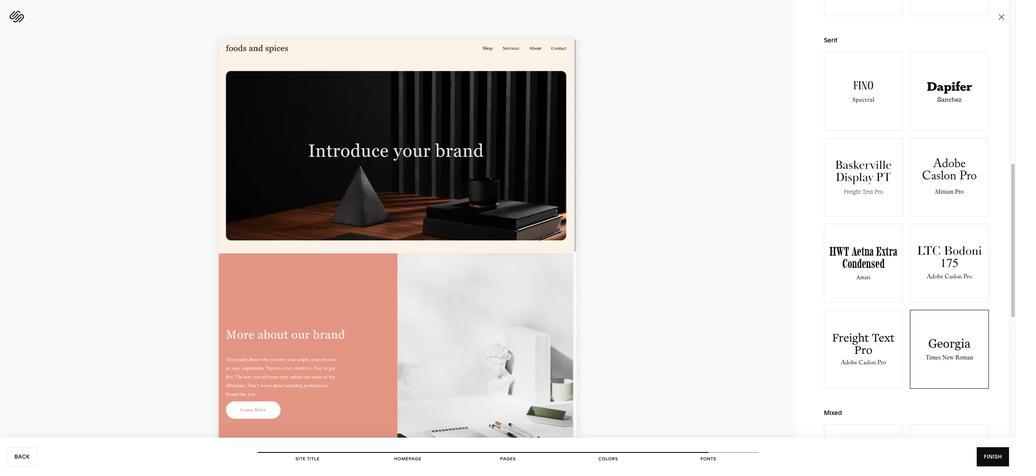 Task type: locate. For each thing, give the bounding box(es) containing it.
1 vertical spatial freight
[[832, 330, 869, 345]]

adobe inside ltc bodoni 175 adobe caslon pro
[[927, 273, 943, 283]]

fonts
[[701, 457, 716, 462]]

caslon for text
[[859, 359, 876, 369]]

1 vertical spatial adobe
[[927, 273, 943, 283]]

0 vertical spatial text
[[863, 188, 873, 196]]

dapifer sanchez
[[927, 77, 972, 104]]

adobe inside 'freight text pro adobe caslon pro'
[[841, 359, 857, 369]]

roman
[[956, 355, 973, 361]]

title
[[307, 457, 320, 462]]

pro
[[960, 167, 977, 188], [875, 188, 883, 196], [955, 188, 964, 196], [964, 273, 972, 283], [855, 342, 873, 358], [878, 359, 886, 369]]

text
[[863, 188, 873, 196], [872, 330, 895, 345]]

0 vertical spatial adobe
[[933, 155, 966, 176]]

caslon
[[922, 167, 957, 188], [945, 273, 962, 283], [859, 359, 876, 369]]

adobe inside adobe caslon pro minion pro
[[933, 155, 966, 176]]

adobe for text
[[841, 359, 857, 369]]

1 vertical spatial caslon
[[945, 273, 962, 283]]

2 vertical spatial adobe
[[841, 359, 857, 369]]

georgia
[[928, 337, 971, 351]]

homepage
[[394, 457, 421, 462]]

finish
[[984, 454, 1002, 460]]

0 vertical spatial caslon
[[922, 167, 957, 188]]

fino
[[853, 78, 874, 93]]

None checkbox
[[911, 52, 989, 131], [825, 138, 903, 217], [911, 138, 989, 217], [911, 311, 989, 389], [911, 52, 989, 131], [825, 138, 903, 217], [911, 138, 989, 217], [911, 311, 989, 389]]

caslon inside ltc bodoni 175 adobe caslon pro
[[945, 273, 962, 283]]

display
[[836, 170, 874, 186]]

colors
[[599, 457, 618, 462]]

1 vertical spatial text
[[872, 330, 895, 345]]

2 vertical spatial caslon
[[859, 359, 876, 369]]

text inside baskerville display pt freight text pro
[[863, 188, 873, 196]]

None checkbox
[[825, 0, 903, 16], [911, 0, 989, 16], [825, 52, 903, 131], [825, 224, 903, 303], [911, 224, 989, 303], [825, 311, 903, 389], [825, 425, 903, 476], [911, 425, 989, 476], [825, 0, 903, 16], [911, 0, 989, 16], [825, 52, 903, 131], [825, 224, 903, 303], [911, 224, 989, 303], [825, 311, 903, 389], [825, 425, 903, 476], [911, 425, 989, 476]]

text inside 'freight text pro adobe caslon pro'
[[872, 330, 895, 345]]

spectral
[[853, 95, 875, 104]]

baskerville display pt freight text pro
[[835, 158, 892, 196]]

caslon inside adobe caslon pro minion pro
[[922, 167, 957, 188]]

freight text pro adobe caslon pro
[[832, 330, 895, 369]]

adobe caslon pro minion pro
[[922, 155, 977, 196]]

0 vertical spatial freight
[[844, 188, 861, 196]]

caslon inside 'freight text pro adobe caslon pro'
[[859, 359, 876, 369]]

extra
[[876, 244, 898, 259]]

adobe
[[933, 155, 966, 176], [927, 273, 943, 283], [841, 359, 857, 369]]

hwt
[[830, 244, 849, 259]]

freight
[[844, 188, 861, 196], [832, 330, 869, 345]]

caslon for bodoni
[[945, 273, 962, 283]]

finish button
[[977, 448, 1009, 467]]

aetna
[[852, 244, 874, 259]]

ltc
[[917, 244, 941, 259]]

pt
[[876, 170, 891, 186]]



Task type: describe. For each thing, give the bounding box(es) containing it.
baskerville
[[835, 158, 892, 173]]

amiri
[[857, 273, 871, 283]]

back button
[[7, 448, 37, 467]]

hwt aetna extra condensed amiri
[[830, 244, 898, 283]]

pro inside baskerville display pt freight text pro
[[875, 188, 883, 196]]

site title
[[296, 457, 320, 462]]

pro inside ltc bodoni 175 adobe caslon pro
[[964, 273, 972, 283]]

adobe for bodoni
[[927, 273, 943, 283]]

freight inside baskerville display pt freight text pro
[[844, 188, 861, 196]]

condensed
[[842, 256, 885, 272]]

new
[[943, 355, 954, 361]]

minion
[[935, 188, 954, 196]]

freight inside 'freight text pro adobe caslon pro'
[[832, 330, 869, 345]]

ltc bodoni 175 adobe caslon pro
[[917, 244, 982, 283]]

times
[[926, 355, 941, 361]]

fino spectral
[[853, 78, 875, 104]]

back
[[14, 454, 30, 460]]

dapifer
[[927, 77, 972, 94]]

mixed
[[824, 409, 842, 417]]

175
[[940, 256, 959, 271]]

site
[[296, 457, 306, 462]]

sanchez
[[937, 96, 962, 104]]

pages
[[500, 457, 516, 462]]

georgia times new roman
[[926, 337, 973, 361]]

serif
[[824, 36, 837, 44]]

bodoni
[[944, 244, 982, 259]]



Task type: vqa. For each thing, say whether or not it's contained in the screenshot.


